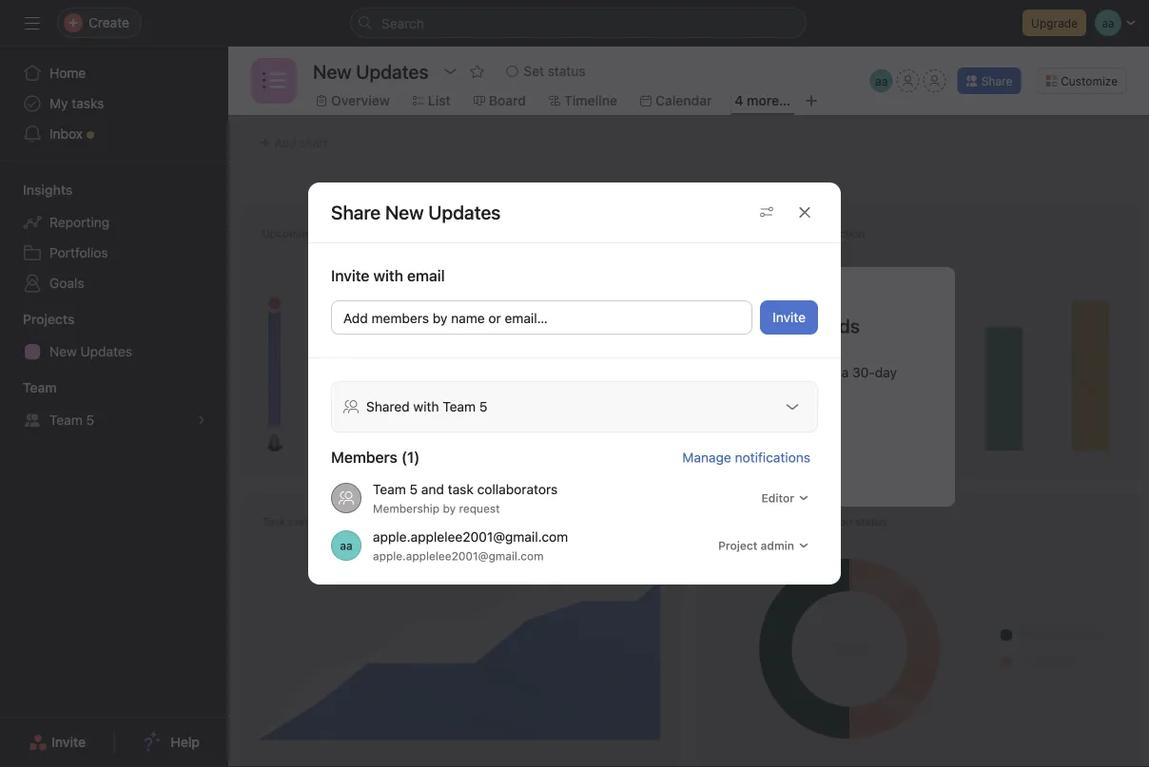 Task type: describe. For each thing, give the bounding box(es) containing it.
insights button
[[0, 181, 73, 200]]

task
[[448, 482, 474, 497]]

team for team
[[23, 380, 57, 396]]

team 5
[[443, 399, 487, 415]]

apple.applelee2001@gmail.com apple.applelee2001@gmail.com
[[373, 529, 568, 563]]

charts.
[[762, 365, 804, 380]]

reports
[[599, 365, 644, 380]]

team for team 5 and task collaborators membership by request
[[373, 482, 406, 497]]

0 horizontal spatial invite
[[51, 735, 86, 751]]

start
[[808, 365, 838, 380]]

list image
[[263, 69, 285, 92]]

day
[[875, 365, 897, 380]]

add members by name or email…
[[343, 311, 548, 326]]

my tasks link
[[11, 88, 217, 119]]

generate
[[480, 365, 537, 380]]

project admin
[[718, 539, 794, 553]]

inbox link
[[11, 119, 217, 149]]

upgrade
[[1031, 16, 1078, 29]]

new
[[49, 344, 77, 360]]

try for free
[[666, 436, 734, 452]]

home
[[49, 65, 86, 81]]

usersicon image
[[339, 491, 354, 506]]

calendar link
[[640, 90, 712, 111]]

inbox
[[49, 126, 83, 142]]

board link
[[474, 90, 526, 111]]

admin
[[761, 539, 794, 553]]

project
[[718, 539, 758, 553]]

by inside "button"
[[433, 311, 447, 326]]

insights element
[[0, 173, 228, 302]]

editor button
[[753, 485, 818, 512]]

real-
[[541, 365, 569, 380]]

free inside generate real-time reports with customizable charts. start a 30-day free trial to unlock it now.
[[575, 386, 599, 401]]

add members by name or email… button
[[331, 301, 753, 335]]

it
[[690, 386, 698, 401]]

global element
[[0, 47, 228, 161]]

new updates
[[49, 344, 132, 360]]

customizable
[[677, 365, 758, 380]]

insights
[[23, 182, 73, 198]]

overview link
[[316, 90, 390, 111]]

manage notifications button
[[682, 450, 818, 465]]

team for team 5
[[49, 412, 83, 428]]

projects element
[[0, 302, 228, 371]]

share button
[[958, 68, 1021, 94]]

board
[[489, 93, 526, 108]]

trial
[[603, 386, 626, 401]]

home link
[[11, 58, 217, 88]]

actionable
[[553, 315, 642, 337]]

portfolios
[[49, 245, 108, 261]]

project admin button
[[710, 533, 818, 559]]

members
[[372, 311, 429, 326]]

share new updates
[[331, 201, 501, 224]]

insights
[[646, 315, 713, 337]]

overview
[[331, 93, 390, 108]]

30-
[[852, 365, 875, 380]]

membership
[[373, 502, 440, 516]]

apple.applelee2001@gmail.com inside apple.applelee2001@gmail.com apple.applelee2001@gmail.com
[[373, 550, 544, 563]]

add for add chart
[[275, 136, 296, 149]]

new updates link
[[11, 337, 217, 367]]

tasks
[[72, 96, 104, 111]]

name
[[451, 311, 485, 326]]

project permissions image
[[759, 205, 774, 220]]

team 5 link
[[11, 405, 217, 436]]

updates
[[80, 344, 132, 360]]

try for free button
[[631, 427, 746, 461]]

shared
[[366, 399, 410, 415]]

add for add members by name or email…
[[343, 311, 368, 326]]

teams element
[[0, 371, 228, 439]]

projects
[[23, 312, 75, 327]]



Task type: vqa. For each thing, say whether or not it's contained in the screenshot.
WORLD
no



Task type: locate. For each thing, give the bounding box(es) containing it.
2 apple.applelee2001@gmail.com from the top
[[373, 550, 544, 563]]

apple.applelee2001@gmail.com
[[373, 529, 568, 545], [373, 550, 544, 563]]

with up unlock
[[647, 365, 673, 380]]

generate real-time reports with customizable charts. start a 30-day free trial to unlock it now.
[[480, 365, 897, 401]]

5
[[86, 412, 94, 428], [410, 482, 418, 497]]

1 vertical spatial invite button
[[16, 726, 98, 760]]

team down team dropdown button
[[49, 412, 83, 428]]

team inside "team 5 and task collaborators membership by request"
[[373, 482, 406, 497]]

to
[[630, 386, 642, 401]]

0 horizontal spatial aa
[[340, 539, 353, 553]]

close this dialog image
[[797, 205, 812, 220]]

add
[[275, 136, 296, 149], [343, 311, 368, 326]]

share inside share new updates dialog
[[331, 201, 381, 224]]

5 down new updates
[[86, 412, 94, 428]]

shared with team 5
[[366, 399, 487, 415]]

members (1)
[[331, 449, 420, 467]]

reporting
[[49, 215, 110, 230]]

1 vertical spatial with
[[413, 399, 439, 415]]

1 horizontal spatial with
[[647, 365, 673, 380]]

invite with email
[[331, 267, 445, 285]]

share for share
[[981, 74, 1012, 88]]

goals link
[[11, 268, 217, 299]]

0 vertical spatial free
[[575, 386, 599, 401]]

2 vertical spatial team
[[373, 482, 406, 497]]

team
[[23, 380, 57, 396], [49, 412, 83, 428], [373, 482, 406, 497]]

new updates
[[385, 201, 501, 224]]

team 5 and task collaborators membership by request
[[373, 482, 558, 516]]

free inside "button"
[[710, 436, 734, 452]]

0 vertical spatial share
[[981, 74, 1012, 88]]

share for share new updates
[[331, 201, 381, 224]]

invite button
[[760, 301, 818, 335], [16, 726, 98, 760]]

5 inside "team 5 and task collaborators membership by request"
[[410, 482, 418, 497]]

2 vertical spatial invite
[[51, 735, 86, 751]]

1 horizontal spatial 5
[[410, 482, 418, 497]]

calendar
[[655, 93, 712, 108]]

free down time
[[575, 386, 599, 401]]

collaborators
[[477, 482, 558, 497]]

team button
[[0, 379, 57, 398]]

0 horizontal spatial 5
[[86, 412, 94, 428]]

0 vertical spatial invite
[[331, 267, 369, 285]]

add left members
[[343, 311, 368, 326]]

aa inside share new updates dialog
[[340, 539, 353, 553]]

2 horizontal spatial invite
[[773, 310, 806, 325]]

get
[[518, 315, 548, 337]]

timeline
[[564, 93, 617, 108]]

timeline link
[[549, 90, 617, 111]]

goals
[[49, 275, 84, 291]]

manage notifications
[[682, 450, 810, 465]]

portfolios link
[[11, 238, 217, 268]]

share new updates dialog
[[308, 183, 841, 585]]

list link
[[413, 90, 451, 111]]

team inside dropdown button
[[23, 380, 57, 396]]

0 vertical spatial invite button
[[760, 301, 818, 335]]

0 vertical spatial by
[[433, 311, 447, 326]]

5 for team 5
[[86, 412, 94, 428]]

my tasks
[[49, 96, 104, 111]]

0 vertical spatial apple.applelee2001@gmail.com
[[373, 529, 568, 545]]

1 horizontal spatial free
[[710, 436, 734, 452]]

with inside generate real-time reports with customizable charts. start a 30-day free trial to unlock it now.
[[647, 365, 673, 380]]

1 vertical spatial invite
[[773, 310, 806, 325]]

manage
[[682, 450, 731, 465]]

notifications
[[735, 450, 810, 465]]

reporting link
[[11, 207, 217, 238]]

5 left and
[[410, 482, 418, 497]]

email…
[[505, 311, 548, 326]]

by
[[433, 311, 447, 326], [443, 502, 456, 516]]

shared with team 5 option group
[[331, 381, 818, 433]]

0 vertical spatial aa
[[875, 74, 888, 88]]

1 horizontal spatial aa
[[875, 74, 888, 88]]

0 horizontal spatial add
[[275, 136, 296, 149]]

1 vertical spatial apple.applelee2001@gmail.com
[[373, 550, 544, 563]]

1 vertical spatial 5
[[410, 482, 418, 497]]

0 horizontal spatial with
[[413, 399, 439, 415]]

0 vertical spatial 5
[[86, 412, 94, 428]]

1 vertical spatial share
[[331, 201, 381, 224]]

or
[[488, 311, 501, 326]]

add chart
[[275, 136, 328, 149]]

add inside button
[[275, 136, 296, 149]]

5 for team 5 and task collaborators membership by request
[[410, 482, 418, 497]]

None text field
[[308, 54, 433, 88]]

team 5
[[49, 412, 94, 428]]

add chart button
[[251, 129, 336, 156]]

time
[[569, 365, 596, 380]]

0 vertical spatial team
[[23, 380, 57, 396]]

1 vertical spatial add
[[343, 311, 368, 326]]

and
[[421, 482, 444, 497]]

list
[[428, 93, 451, 108]]

team up membership
[[373, 482, 406, 497]]

request
[[459, 502, 500, 516]]

my
[[49, 96, 68, 111]]

editor
[[761, 492, 794, 505]]

1 horizontal spatial add
[[343, 311, 368, 326]]

invite
[[331, 267, 369, 285], [773, 310, 806, 325], [51, 735, 86, 751]]

add left the chart
[[275, 136, 296, 149]]

0 horizontal spatial share
[[331, 201, 381, 224]]

0 horizontal spatial free
[[575, 386, 599, 401]]

with dashboards
[[718, 315, 860, 337]]

for
[[689, 436, 706, 452]]

1 horizontal spatial invite
[[331, 267, 369, 285]]

hide sidebar image
[[25, 15, 40, 30]]

by left name
[[433, 311, 447, 326]]

free right for
[[710, 436, 734, 452]]

1 vertical spatial aa
[[340, 539, 353, 553]]

with inside option group
[[413, 399, 439, 415]]

1 apple.applelee2001@gmail.com from the top
[[373, 529, 568, 545]]

aa inside button
[[875, 74, 888, 88]]

projects button
[[0, 310, 75, 329]]

share
[[981, 74, 1012, 88], [331, 201, 381, 224]]

project privacy dialog image
[[785, 400, 800, 415]]

1 horizontal spatial share
[[981, 74, 1012, 88]]

get actionable insights with dashboards
[[518, 315, 860, 337]]

0 horizontal spatial invite button
[[16, 726, 98, 760]]

aa
[[875, 74, 888, 88], [340, 539, 353, 553]]

chart
[[299, 136, 328, 149]]

with email
[[373, 267, 445, 285]]

1 horizontal spatial invite button
[[760, 301, 818, 335]]

try
[[666, 436, 686, 452]]

5 inside team 5 link
[[86, 412, 94, 428]]

by inside "team 5 and task collaborators membership by request"
[[443, 502, 456, 516]]

share inside share button
[[981, 74, 1012, 88]]

team down new at the left of page
[[23, 380, 57, 396]]

by down task
[[443, 502, 456, 516]]

1 vertical spatial team
[[49, 412, 83, 428]]

1 vertical spatial free
[[710, 436, 734, 452]]

free
[[575, 386, 599, 401], [710, 436, 734, 452]]

0 vertical spatial add
[[275, 136, 296, 149]]

a
[[842, 365, 849, 380]]

aa button
[[870, 69, 893, 92]]

unlock
[[646, 386, 686, 401]]

0 vertical spatial with
[[647, 365, 673, 380]]

add inside "button"
[[343, 311, 368, 326]]

with right the shared
[[413, 399, 439, 415]]

upgrade button
[[1023, 10, 1086, 36]]

now.
[[701, 386, 729, 401]]

with
[[647, 365, 673, 380], [413, 399, 439, 415]]

add to starred image
[[469, 64, 485, 79]]

1 vertical spatial by
[[443, 502, 456, 516]]



